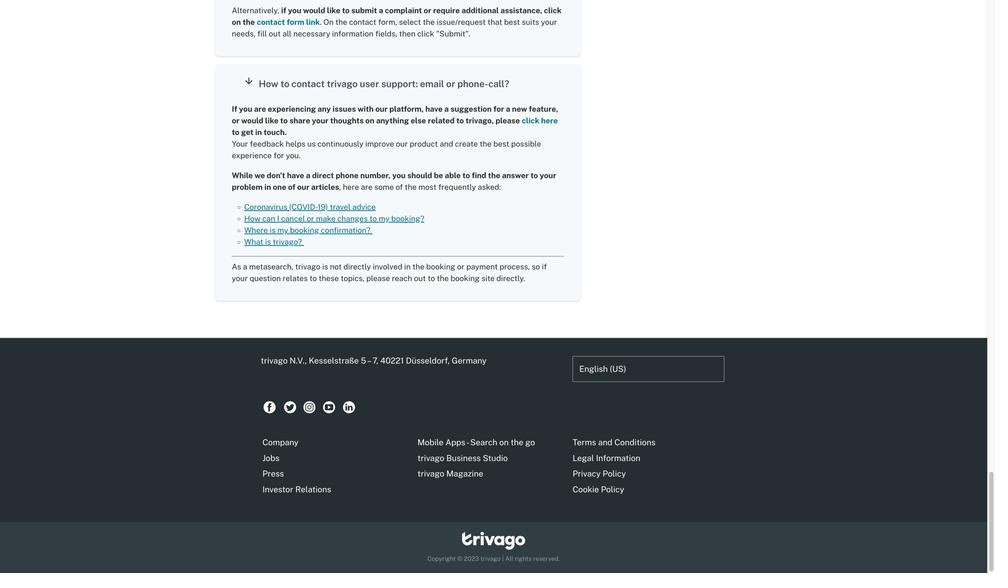 Task type: locate. For each thing, give the bounding box(es) containing it.
of right the one
[[288, 183, 296, 192]]

in inside 'while we don't have a direct phone number, you should be able to find the answer to your problem in one of our articles'
[[264, 183, 271, 192]]

1 horizontal spatial are
[[361, 183, 373, 192]]

7,
[[373, 356, 378, 366]]

0 horizontal spatial in
[[255, 128, 262, 137]]

(us)
[[610, 364, 626, 374]]

if
[[281, 6, 286, 15], [542, 262, 547, 271]]

reserved.
[[533, 555, 560, 563]]

1 vertical spatial booking
[[426, 262, 455, 271]]

cancel
[[281, 214, 305, 223]]

in left the one
[[264, 183, 271, 192]]

a inside as a metasearch, trivago is not directly involved in the booking or payment process, so if your question relates to these topics, please reach out to the booking site directly.
[[243, 262, 247, 271]]

1 horizontal spatial my
[[379, 214, 390, 223]]

you inside if you are experiencing any issues with our platform, have a suggestion for a new feature, or would like to share your thoughts on anything else related to trivago, please
[[239, 104, 252, 113]]

your right suits
[[541, 17, 557, 27]]

not
[[330, 262, 342, 271]]

in up reach
[[404, 262, 411, 271]]

or
[[424, 6, 431, 15], [446, 78, 455, 89], [232, 116, 240, 125], [307, 214, 314, 223], [457, 262, 465, 271]]

issue/request
[[437, 17, 486, 27]]

call?
[[488, 78, 509, 89]]

directly
[[344, 262, 371, 271]]

1 vertical spatial you
[[239, 104, 252, 113]]

in inside click here to get in touch.
[[255, 128, 262, 137]]

1 vertical spatial would
[[241, 116, 263, 125]]

is for my
[[270, 226, 276, 235]]

1 vertical spatial click
[[417, 29, 434, 38]]

1 horizontal spatial and
[[598, 438, 613, 447]]

any
[[318, 104, 331, 113]]

how can i cancel or make changes to my booking? link
[[244, 214, 425, 223]]

our right with at left
[[375, 104, 388, 113]]

or down if in the top of the page
[[232, 116, 240, 125]]

don't
[[267, 171, 285, 180]]

0 horizontal spatial would
[[241, 116, 263, 125]]

like up on
[[327, 6, 340, 15]]

a left new
[[506, 104, 510, 113]]

your down any
[[312, 116, 329, 125]]

conditions
[[615, 438, 656, 447]]

to down advice
[[370, 214, 377, 223]]

needs,
[[232, 29, 256, 38]]

2 vertical spatial you
[[392, 171, 406, 180]]

would up link
[[303, 6, 325, 15]]

0 horizontal spatial on
[[232, 17, 241, 27]]

1 horizontal spatial like
[[327, 6, 340, 15]]

1 vertical spatial policy
[[601, 485, 624, 495]]

0 vertical spatial are
[[254, 104, 266, 113]]

0 horizontal spatial if
[[281, 6, 286, 15]]

1 vertical spatial out
[[414, 274, 426, 283]]

0 vertical spatial if
[[281, 6, 286, 15]]

2 vertical spatial our
[[297, 183, 310, 192]]

like inside if you would like to submit a complaint or require additional assistance, click on the
[[327, 6, 340, 15]]

0 vertical spatial please
[[496, 116, 520, 125]]

contact down the submit
[[349, 17, 376, 27]]

you for if
[[288, 6, 301, 15]]

0 horizontal spatial of
[[288, 183, 296, 192]]

you up some
[[392, 171, 406, 180]]

business
[[446, 454, 481, 463]]

as
[[232, 262, 241, 271]]

1 vertical spatial is
[[265, 237, 271, 247]]

1 horizontal spatial here
[[541, 116, 558, 125]]

0 vertical spatial click
[[544, 6, 562, 15]]

are right if in the top of the page
[[254, 104, 266, 113]]

0 horizontal spatial click
[[417, 29, 434, 38]]

click right then
[[417, 29, 434, 38]]

directly.
[[497, 274, 525, 283]]

feature,
[[529, 104, 558, 113]]

you up form
[[288, 6, 301, 15]]

or inside coronavirus (covid-19) travel advice how can i cancel or make changes to my booking?
[[307, 214, 314, 223]]

the inside if you would like to submit a complaint or require additional assistance, click on the
[[243, 17, 255, 27]]

on inside if you are experiencing any issues with our platform, have a suggestion for a new feature, or would like to share your thoughts on anything else related to trivago, please
[[365, 116, 374, 125]]

1 horizontal spatial you
[[288, 6, 301, 15]]

require
[[433, 6, 460, 15]]

on up needs,
[[232, 17, 241, 27]]

1 vertical spatial for
[[274, 151, 284, 160]]

2 horizontal spatial click
[[544, 6, 562, 15]]

1 vertical spatial on
[[365, 116, 374, 125]]

1 of from the left
[[288, 183, 296, 192]]

your down as
[[232, 274, 248, 283]]

create
[[455, 139, 478, 148]]

anything
[[376, 116, 409, 125]]

please down involved
[[366, 274, 390, 283]]

or left require
[[424, 6, 431, 15]]

0 vertical spatial here
[[541, 116, 558, 125]]

mobile apps - search on the go link
[[418, 437, 569, 449]]

the right create
[[480, 139, 492, 148]]

of right some
[[396, 183, 403, 192]]

trivago business studio link
[[418, 452, 569, 465]]

share
[[290, 116, 310, 125]]

for inside if you are experiencing any issues with our platform, have a suggestion for a new feature, or would like to share your thoughts on anything else related to trivago, please
[[494, 104, 504, 113]]

copyright © 2023 trivago | all rights reserved.
[[427, 555, 560, 563]]

2 horizontal spatial you
[[392, 171, 406, 180]]

if you are experiencing any issues with our platform, have a suggestion for a new feature, or would like to share your thoughts on anything else related to trivago, please
[[232, 104, 558, 125]]

best
[[504, 17, 520, 27], [494, 139, 509, 148]]

legal information
[[573, 454, 641, 463]]

like
[[327, 6, 340, 15], [265, 116, 279, 125]]

the inside 'while we don't have a direct phone number, you should be able to find the answer to your problem in one of our articles'
[[488, 171, 500, 180]]

would inside if you would like to submit a complaint or require additional assistance, click on the
[[303, 6, 325, 15]]

are down number,
[[361, 183, 373, 192]]

click here to get in touch.
[[232, 116, 558, 137]]

my inside coronavirus (covid-19) travel advice how can i cancel or make changes to my booking?
[[379, 214, 390, 223]]

are inside if you are experiencing any issues with our platform, have a suggestion for a new feature, or would like to share your thoughts on anything else related to trivago, please
[[254, 104, 266, 113]]

for inside your feedback helps us continuously improve our product and create the best possible experience for you.
[[274, 151, 284, 160]]

policy down privacy policy
[[601, 485, 624, 495]]

0 vertical spatial like
[[327, 6, 340, 15]]

1 vertical spatial are
[[361, 183, 373, 192]]

2 horizontal spatial our
[[396, 139, 408, 148]]

0 horizontal spatial have
[[287, 171, 304, 180]]

on up studio
[[499, 438, 509, 447]]

click right assistance,
[[544, 6, 562, 15]]

the right involved
[[413, 262, 424, 271]]

best left possible
[[494, 139, 509, 148]]

0 vertical spatial is
[[270, 226, 276, 235]]

experiencing
[[268, 104, 316, 113]]

like inside if you are experiencing any issues with our platform, have a suggestion for a new feature, or would like to share your thoughts on anything else related to trivago, please
[[265, 116, 279, 125]]

a
[[379, 6, 383, 15], [444, 104, 449, 113], [506, 104, 510, 113], [306, 171, 310, 180], [243, 262, 247, 271]]

to left these
[[310, 274, 317, 283]]

have right don't
[[287, 171, 304, 180]]

1 horizontal spatial of
[[396, 183, 403, 192]]

2 vertical spatial click
[[522, 116, 540, 125]]

your
[[232, 139, 248, 148]]

and left create
[[440, 139, 453, 148]]

how up where
[[244, 214, 261, 223]]

40221
[[380, 356, 404, 366]]

click here link
[[522, 116, 558, 125]]

and up legal information
[[598, 438, 613, 447]]

in right get
[[255, 128, 262, 137]]

1 vertical spatial how
[[244, 214, 261, 223]]

policy for privacy policy
[[603, 469, 626, 479]]

or left 'payment'
[[457, 262, 465, 271]]

0 horizontal spatial are
[[254, 104, 266, 113]]

0 vertical spatial our
[[375, 104, 388, 113]]

is up what is trivago? link
[[270, 226, 276, 235]]

if up contact form link link at the top left
[[281, 6, 286, 15]]

to down experiencing
[[280, 116, 288, 125]]

one
[[273, 183, 286, 192]]

select
[[399, 17, 421, 27]]

coronavirus
[[244, 203, 287, 212]]

out left "all"
[[269, 29, 281, 38]]

1 vertical spatial here
[[343, 183, 359, 192]]

1 horizontal spatial have
[[425, 104, 443, 113]]

contact
[[257, 17, 285, 27], [349, 17, 376, 27], [291, 78, 325, 89]]

1 vertical spatial in
[[264, 183, 271, 192]]

0 horizontal spatial my
[[277, 226, 288, 235]]

1 horizontal spatial if
[[542, 262, 547, 271]]

your inside . on the contact form, select the issue/request that best suits your needs, fill out all necessary information fields, then click
[[541, 17, 557, 27]]

0 vertical spatial out
[[269, 29, 281, 38]]

0 vertical spatial policy
[[603, 469, 626, 479]]

1 horizontal spatial in
[[264, 183, 271, 192]]

0 vertical spatial my
[[379, 214, 390, 223]]

are
[[254, 104, 266, 113], [361, 183, 373, 192]]

0 horizontal spatial our
[[297, 183, 310, 192]]

(covid-
[[289, 203, 318, 212]]

site
[[482, 274, 495, 283]]

0 vertical spatial booking
[[290, 226, 319, 235]]

would inside if you are experiencing any issues with our platform, have a suggestion for a new feature, or would like to share your thoughts on anything else related to trivago, please
[[241, 116, 263, 125]]

1 horizontal spatial contact
[[291, 78, 325, 89]]

1 horizontal spatial for
[[494, 104, 504, 113]]

the up asked:
[[488, 171, 500, 180]]

0 vertical spatial have
[[425, 104, 443, 113]]

here right the ,
[[343, 183, 359, 192]]

our inside 'while we don't have a direct phone number, you should be able to find the answer to your problem in one of our articles'
[[297, 183, 310, 192]]

have up related
[[425, 104, 443, 113]]

investor
[[263, 485, 293, 495]]

0 horizontal spatial out
[[269, 29, 281, 38]]

best down assistance,
[[504, 17, 520, 27]]

0 vertical spatial best
[[504, 17, 520, 27]]

0 horizontal spatial like
[[265, 116, 279, 125]]

here for click
[[541, 116, 558, 125]]

email
[[420, 78, 444, 89]]

0 vertical spatial and
[[440, 139, 453, 148]]

1 vertical spatial and
[[598, 438, 613, 447]]

you inside if you would like to submit a complaint or require additional assistance, click on the
[[288, 6, 301, 15]]

of inside 'while we don't have a direct phone number, you should be able to find the answer to your problem in one of our articles'
[[288, 183, 296, 192]]

would up get
[[241, 116, 263, 125]]

1 vertical spatial have
[[287, 171, 304, 180]]

2 vertical spatial is
[[322, 262, 328, 271]]

jobs link
[[263, 452, 414, 465]]

1 horizontal spatial please
[[496, 116, 520, 125]]

how up experiencing
[[259, 78, 278, 89]]

payment
[[467, 262, 498, 271]]

0 vertical spatial for
[[494, 104, 504, 113]]

alternatively,
[[232, 6, 281, 15]]

contact up fill
[[257, 17, 285, 27]]

click down new
[[522, 116, 540, 125]]

out right reach
[[414, 274, 426, 283]]

booking
[[290, 226, 319, 235], [426, 262, 455, 271], [451, 274, 480, 283]]

trivago n.v., kesselstraße 5 – 7, 40221 düsseldorf, germany english (us)
[[261, 356, 626, 374]]

for
[[494, 104, 504, 113], [274, 151, 284, 160]]

if inside as a metasearch, trivago is not directly involved in the booking or payment process, so if your question relates to these topics, please reach out to the booking site directly.
[[542, 262, 547, 271]]

to right the answer
[[531, 171, 538, 180]]

you.
[[286, 151, 301, 160]]

kesselstraße
[[309, 356, 359, 366]]

0 vertical spatial in
[[255, 128, 262, 137]]

0 horizontal spatial here
[[343, 183, 359, 192]]

you right if in the top of the page
[[239, 104, 252, 113]]

suits
[[522, 17, 539, 27]]

the inside your feedback helps us continuously improve our product and create the best possible experience for you.
[[480, 139, 492, 148]]

1 vertical spatial if
[[542, 262, 547, 271]]

trivago inside the trivago n.v., kesselstraße 5 – 7, 40221 düsseldorf, germany english (us)
[[261, 356, 288, 366]]

like up touch.
[[265, 116, 279, 125]]

click inside . on the contact form, select the issue/request that best suits your needs, fill out all necessary information fields, then click
[[417, 29, 434, 38]]

1 vertical spatial our
[[396, 139, 408, 148]]

jobs
[[263, 454, 280, 463]]

0 horizontal spatial you
[[239, 104, 252, 113]]

direct
[[312, 171, 334, 180]]

or down (covid-19) link
[[307, 214, 314, 223]]

the down should
[[405, 183, 417, 192]]

fill
[[257, 29, 267, 38]]

where
[[244, 226, 268, 235]]

is right what
[[265, 237, 271, 247]]

new
[[512, 104, 527, 113]]

our down click here to get in touch.
[[396, 139, 408, 148]]

0 vertical spatial on
[[232, 17, 241, 27]]

a up form,
[[379, 6, 383, 15]]

1 horizontal spatial out
[[414, 274, 426, 283]]

2 vertical spatial on
[[499, 438, 509, 447]]

out inside . on the contact form, select the issue/request that best suits your needs, fill out all necessary information fields, then click
[[269, 29, 281, 38]]

0 horizontal spatial and
[[440, 139, 453, 148]]

to left the submit
[[342, 6, 350, 15]]

2 horizontal spatial on
[[499, 438, 509, 447]]

advice
[[352, 203, 376, 212]]

1 vertical spatial best
[[494, 139, 509, 148]]

how inside coronavirus (covid-19) travel advice how can i cancel or make changes to my booking?
[[244, 214, 261, 223]]

for left you.
[[274, 151, 284, 160]]

please down new
[[496, 116, 520, 125]]

1 vertical spatial please
[[366, 274, 390, 283]]

1 horizontal spatial our
[[375, 104, 388, 113]]

1 horizontal spatial click
[[522, 116, 540, 125]]

my
[[379, 214, 390, 223], [277, 226, 288, 235]]

1 horizontal spatial would
[[303, 6, 325, 15]]

0 horizontal spatial please
[[366, 274, 390, 283]]

booking down 'payment'
[[451, 274, 480, 283]]

here down feature,
[[541, 116, 558, 125]]

product
[[410, 139, 438, 148]]

my down i
[[277, 226, 288, 235]]

1 vertical spatial like
[[265, 116, 279, 125]]

(covid-19) link
[[289, 203, 328, 212]]

our up (covid-
[[297, 183, 310, 192]]

a right as
[[243, 262, 247, 271]]

policy down the information
[[603, 469, 626, 479]]

your right the answer
[[540, 171, 556, 180]]

your inside 'while we don't have a direct phone number, you should be able to find the answer to your problem in one of our articles'
[[540, 171, 556, 180]]

you inside 'while we don't have a direct phone number, you should be able to find the answer to your problem in one of our articles'
[[392, 171, 406, 180]]

relates
[[283, 274, 308, 283]]

0 vertical spatial how
[[259, 78, 278, 89]]

0 horizontal spatial for
[[274, 151, 284, 160]]

2 vertical spatial in
[[404, 262, 411, 271]]

we
[[255, 171, 265, 180]]

booking left 'payment'
[[426, 262, 455, 271]]

on down with at left
[[365, 116, 374, 125]]

is left not
[[322, 262, 328, 271]]

metasearch,
[[249, 262, 293, 271]]

please inside as a metasearch, trivago is not directly involved in the booking or payment process, so if your question relates to these topics, please reach out to the booking site directly.
[[366, 274, 390, 283]]

click inside if you would like to submit a complaint or require additional assistance, click on the
[[544, 6, 562, 15]]

are for experiencing
[[254, 104, 266, 113]]

booking down cancel
[[290, 226, 319, 235]]

if right so in the right of the page
[[542, 262, 547, 271]]

contact up any
[[291, 78, 325, 89]]

on
[[323, 17, 334, 27]]

submit
[[351, 6, 377, 15]]

press
[[263, 469, 284, 479]]

2 vertical spatial booking
[[451, 274, 480, 283]]

for left new
[[494, 104, 504, 113]]

2 horizontal spatial contact
[[349, 17, 376, 27]]

2 horizontal spatial in
[[404, 262, 411, 271]]

here inside click here to get in touch.
[[541, 116, 558, 125]]

0 vertical spatial you
[[288, 6, 301, 15]]

a left direct
[[306, 171, 310, 180]]

here for ,
[[343, 183, 359, 192]]

best inside your feedback helps us continuously improve our product and create the best possible experience for you.
[[494, 139, 509, 148]]

0 vertical spatial would
[[303, 6, 325, 15]]

1 horizontal spatial on
[[365, 116, 374, 125]]

cookie policy link
[[573, 484, 725, 496]]

center
[[51, 327, 77, 337]]

reach
[[392, 274, 412, 283]]

contact inside how to contact trivago user support: email or phone-call? link
[[291, 78, 325, 89]]

some
[[375, 183, 394, 192]]

my left booking?
[[379, 214, 390, 223]]

to left get
[[232, 128, 239, 137]]

the up needs,
[[243, 17, 255, 27]]

confirmation?
[[321, 226, 371, 235]]

a up related
[[444, 104, 449, 113]]

form,
[[378, 17, 397, 27]]

else
[[411, 116, 426, 125]]



Task type: vqa. For each thing, say whether or not it's contained in the screenshot.
platform to the right
no



Task type: describe. For each thing, give the bounding box(es) containing it.
if inside if you would like to submit a complaint or require additional assistance, click on the
[[281, 6, 286, 15]]

. on the contact form, select the issue/request that best suits your needs, fill out all necessary information fields, then click
[[232, 17, 557, 38]]

the right on
[[336, 17, 347, 27]]

your inside if you are experiencing any issues with our platform, have a suggestion for a new feature, or would like to share your thoughts on anything else related to trivago, please
[[312, 116, 329, 125]]

trivago magazine
[[418, 469, 483, 479]]

to down "suggestion"
[[456, 116, 464, 125]]

trivago?
[[273, 237, 302, 247]]

all
[[505, 555, 513, 563]]

if
[[232, 104, 237, 113]]

travel
[[330, 203, 351, 212]]

english (us) link
[[573, 356, 725, 382]]

apps
[[446, 438, 465, 447]]

asked:
[[478, 183, 501, 192]]

terms
[[573, 438, 596, 447]]

coronavirus link
[[244, 203, 287, 212]]

to inside coronavirus (covid-19) travel advice how can i cancel or make changes to my booking?
[[370, 214, 377, 223]]

related
[[428, 116, 455, 125]]

policy for cookie policy
[[601, 485, 624, 495]]

on inside if you would like to submit a complaint or require additional assistance, click on the
[[232, 17, 241, 27]]

company
[[263, 438, 299, 447]]

investor relations
[[263, 485, 331, 495]]

a inside 'while we don't have a direct phone number, you should be able to find the answer to your problem in one of our articles'
[[306, 171, 310, 180]]

changes
[[337, 214, 368, 223]]

have inside if you are experiencing any issues with our platform, have a suggestion for a new feature, or would like to share your thoughts on anything else related to trivago, please
[[425, 104, 443, 113]]

legal
[[573, 454, 594, 463]]

most
[[419, 183, 437, 192]]

i
[[277, 214, 279, 223]]

improve
[[365, 139, 394, 148]]

information
[[332, 29, 374, 38]]

to up experiencing
[[280, 78, 289, 89]]

help
[[30, 327, 49, 337]]

get
[[241, 128, 254, 137]]

to inside click here to get in touch.
[[232, 128, 239, 137]]

contact form link link
[[257, 17, 320, 27]]

trivago business studio
[[418, 454, 508, 463]]

-
[[467, 438, 468, 447]]

studio
[[483, 454, 508, 463]]

booking?
[[391, 214, 425, 223]]

support:
[[381, 78, 418, 89]]

to right reach
[[428, 274, 435, 283]]

or inside if you are experiencing any issues with our platform, have a suggestion for a new feature, or would like to share your thoughts on anything else related to trivago, please
[[232, 116, 240, 125]]

your inside as a metasearch, trivago is not directly involved in the booking or payment process, so if your question relates to these topics, please reach out to the booking site directly.
[[232, 274, 248, 283]]

contact inside . on the contact form, select the issue/request that best suits your needs, fill out all necessary information fields, then click
[[349, 17, 376, 27]]

0 horizontal spatial contact
[[257, 17, 285, 27]]

process,
[[500, 262, 530, 271]]

while we don't have a direct phone number, you should be able to find the answer to your problem in one of our articles
[[232, 171, 556, 192]]

privacy policy
[[573, 469, 626, 479]]

19)
[[318, 203, 328, 212]]

terms and conditions
[[573, 438, 656, 447]]

click inside click here to get in touch.
[[522, 116, 540, 125]]

n.v.,
[[290, 356, 307, 366]]

that
[[488, 17, 502, 27]]

have inside 'while we don't have a direct phone number, you should be able to find the answer to your problem in one of our articles'
[[287, 171, 304, 180]]

the right select
[[423, 17, 435, 27]]

trivago,
[[466, 116, 494, 125]]

issues
[[333, 104, 356, 113]]

trivago inside as a metasearch, trivago is not directly involved in the booking or payment process, so if your question relates to these topics, please reach out to the booking site directly.
[[295, 262, 320, 271]]

feedback
[[250, 139, 284, 148]]

travel advice link
[[328, 203, 376, 212]]

to left the find
[[463, 171, 470, 180]]

is inside as a metasearch, trivago is not directly involved in the booking or payment process, so if your question relates to these topics, please reach out to the booking site directly.
[[322, 262, 328, 271]]

can
[[262, 214, 275, 223]]

continuously
[[318, 139, 364, 148]]

our inside your feedback helps us continuously improve our product and create the best possible experience for you.
[[396, 139, 408, 148]]

in inside as a metasearch, trivago is not directly involved in the booking or payment process, so if your question relates to these topics, please reach out to the booking site directly.
[[404, 262, 411, 271]]

information
[[596, 454, 641, 463]]

is for trivago?
[[265, 237, 271, 247]]

topics,
[[341, 274, 365, 283]]

2023
[[464, 555, 479, 563]]

5
[[361, 356, 366, 366]]

as a metasearch, trivago is not directly involved in the booking or payment process, so if your question relates to these topics, please reach out to the booking site directly.
[[232, 262, 547, 283]]

if you would like to submit a complaint or require additional assistance, click on the
[[232, 6, 562, 27]]

coronavirus (covid-19) travel advice how can i cancel or make changes to my booking?
[[244, 203, 425, 223]]

phone
[[336, 171, 359, 180]]

.
[[320, 17, 322, 27]]

to inside if you would like to submit a complaint or require additional assistance, click on the
[[342, 6, 350, 15]]

number,
[[360, 171, 391, 180]]

,
[[339, 183, 341, 192]]

you for if
[[239, 104, 252, 113]]

company link
[[263, 437, 414, 449]]

suggestion
[[451, 104, 492, 113]]

so
[[532, 262, 540, 271]]

a inside if you would like to submit a complaint or require additional assistance, click on the
[[379, 6, 383, 15]]

assistance,
[[501, 6, 542, 15]]

privacy
[[573, 469, 601, 479]]

or right email
[[446, 78, 455, 89]]

what
[[244, 237, 263, 247]]

copyright
[[427, 555, 456, 563]]

find
[[472, 171, 486, 180]]

the right reach
[[437, 274, 449, 283]]

fields,
[[375, 29, 397, 38]]

or inside as a metasearch, trivago is not directly involved in the booking or payment process, so if your question relates to these topics, please reach out to the booking site directly.
[[457, 262, 465, 271]]

where is my booking confirmation?
[[244, 226, 371, 235]]

are for some
[[361, 183, 373, 192]]

answer
[[502, 171, 529, 180]]

best inside . on the contact form, select the issue/request that best suits your needs, fill out all necessary information fields, then click
[[504, 17, 520, 27]]

your feedback helps us continuously improve our product and create the best possible experience for you.
[[232, 139, 541, 160]]

cookie policy
[[573, 485, 624, 495]]

germany
[[452, 356, 487, 366]]

investor relations link
[[263, 484, 414, 496]]

thoughts
[[330, 116, 364, 125]]

1 vertical spatial my
[[277, 226, 288, 235]]

or inside if you would like to submit a complaint or require additional assistance, click on the
[[424, 6, 431, 15]]

and inside your feedback helps us continuously improve our product and create the best possible experience for you.
[[440, 139, 453, 148]]

the left go
[[511, 438, 523, 447]]

touch.
[[264, 128, 287, 137]]

experience
[[232, 151, 272, 160]]

out inside as a metasearch, trivago is not directly involved in the booking or payment process, so if your question relates to these topics, please reach out to the booking site directly.
[[414, 274, 426, 283]]

what is trivago?
[[244, 237, 302, 247]]

relations
[[295, 485, 331, 495]]

where is my booking confirmation? link
[[244, 226, 371, 235]]

2 of from the left
[[396, 183, 403, 192]]

please inside if you are experiencing any issues with our platform, have a suggestion for a new feature, or would like to share your thoughts on anything else related to trivago, please
[[496, 116, 520, 125]]

our inside if you are experiencing any issues with our platform, have a suggestion for a new feature, or would like to share your thoughts on anything else related to trivago, please
[[375, 104, 388, 113]]

additional
[[462, 6, 499, 15]]

english
[[579, 364, 608, 374]]

trivago magazine link
[[418, 468, 569, 480]]

go
[[525, 438, 535, 447]]

and inside terms and conditions link
[[598, 438, 613, 447]]

, here are some of the most frequently asked:
[[339, 183, 505, 192]]

–
[[367, 356, 370, 366]]



